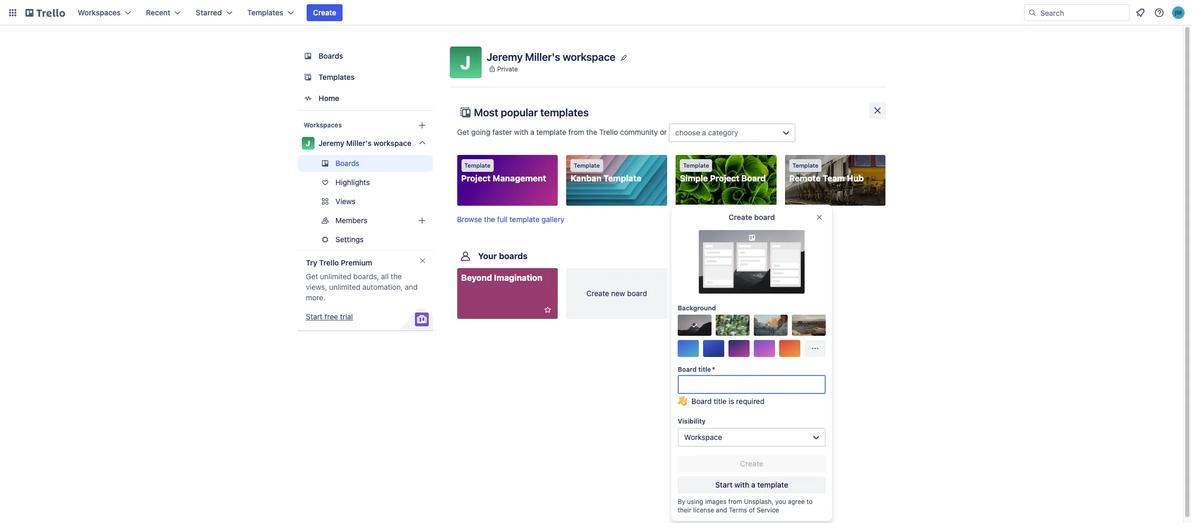 Task type: describe. For each thing, give the bounding box(es) containing it.
start free trial button
[[306, 312, 353, 322]]

the for get going faster with a template from the trello community or
[[587, 127, 598, 136]]

license
[[694, 506, 715, 514]]

primary element
[[0, 0, 1192, 25]]

template for start with a template
[[758, 480, 789, 489]]

create for create new board
[[587, 289, 610, 298]]

simple
[[680, 174, 709, 183]]

using
[[688, 498, 704, 506]]

templates button
[[241, 4, 301, 21]]

category
[[709, 128, 739, 137]]

add image
[[416, 214, 429, 227]]

back to home image
[[25, 4, 65, 21]]

1 horizontal spatial the
[[484, 215, 495, 224]]

agree
[[788, 498, 805, 506]]

home
[[319, 94, 339, 103]]

browse
[[457, 215, 482, 224]]

templates inside dropdown button
[[247, 8, 284, 17]]

boards,
[[354, 272, 379, 281]]

beyond
[[462, 273, 492, 283]]

0 horizontal spatial from
[[569, 127, 585, 136]]

template for project
[[465, 162, 491, 169]]

gallery
[[542, 215, 565, 224]]

template for simple
[[684, 162, 710, 169]]

browse the full template gallery link
[[457, 215, 565, 224]]

try
[[306, 258, 318, 267]]

your
[[479, 251, 497, 261]]

automation,
[[363, 283, 403, 292]]

highlights link
[[298, 174, 433, 191]]

full
[[497, 215, 508, 224]]

start free trial
[[306, 312, 353, 321]]

unsplash,
[[744, 498, 774, 506]]

terms of service link
[[729, 506, 780, 514]]

create inside primary element
[[313, 8, 337, 17]]

hub
[[847, 174, 864, 183]]

popular
[[501, 106, 538, 119]]

recent
[[146, 8, 171, 17]]

template for kanban
[[574, 162, 600, 169]]

browse the full template gallery
[[457, 215, 565, 224]]

kanban
[[571, 174, 602, 183]]

images
[[706, 498, 727, 506]]

by using images from unsplash, you agree to their
[[678, 498, 813, 514]]

to
[[807, 498, 813, 506]]

0 vertical spatial with
[[514, 127, 529, 136]]

views link
[[298, 193, 433, 210]]

wave image
[[678, 396, 688, 411]]

get going faster with a template from the trello community or
[[457, 127, 669, 136]]

or
[[660, 127, 667, 136]]

0 vertical spatial template
[[537, 127, 567, 136]]

create a workspace image
[[416, 119, 429, 132]]

is
[[729, 397, 735, 406]]

from inside by using images from unsplash, you agree to their
[[729, 498, 743, 506]]

create new board
[[587, 289, 648, 298]]

1 horizontal spatial get
[[457, 127, 470, 136]]

template remote team hub
[[790, 162, 864, 183]]

free
[[325, 312, 338, 321]]

0 vertical spatial jeremy
[[487, 51, 523, 63]]

home image
[[302, 92, 315, 105]]

0 horizontal spatial jeremy miller's workspace
[[319, 139, 412, 148]]

boards
[[499, 251, 528, 261]]

2 vertical spatial board
[[692, 397, 712, 406]]

Search field
[[1037, 5, 1130, 21]]

license and terms of service
[[694, 506, 780, 514]]

board title *
[[678, 366, 716, 374]]

create button inside primary element
[[307, 4, 343, 21]]

0 vertical spatial unlimited
[[320, 272, 352, 281]]

views,
[[306, 283, 327, 292]]

visibility
[[678, 417, 706, 425]]

try trello premium get unlimited boards, all the views, unlimited automation, and more.
[[306, 258, 418, 302]]

1 horizontal spatial workspaces
[[304, 121, 342, 129]]

by
[[678, 498, 686, 506]]

required
[[737, 397, 765, 406]]

choose
[[676, 128, 701, 137]]

trello inside try trello premium get unlimited boards, all the views, unlimited automation, and more.
[[319, 258, 339, 267]]

background
[[678, 304, 717, 312]]

2 boards link from the top
[[298, 155, 433, 172]]

license link
[[694, 506, 715, 514]]

0 vertical spatial board
[[755, 213, 775, 222]]

the for try trello premium get unlimited boards, all the views, unlimited automation, and more.
[[391, 272, 402, 281]]

team
[[823, 174, 845, 183]]

start for start free trial
[[306, 312, 323, 321]]

starred
[[196, 8, 222, 17]]

members
[[336, 216, 368, 225]]

template simple project board
[[680, 162, 766, 183]]

template kanban template
[[571, 162, 642, 183]]

settings link
[[298, 231, 433, 248]]

template for remote
[[793, 162, 819, 169]]

beyond imagination
[[462, 273, 543, 283]]

and inside try trello premium get unlimited boards, all the views, unlimited automation, and more.
[[405, 283, 418, 292]]

👋 board title is required
[[678, 397, 765, 406]]



Task type: vqa. For each thing, say whether or not it's contained in the screenshot.
Plan
no



Task type: locate. For each thing, give the bounding box(es) containing it.
0 vertical spatial workspace
[[563, 51, 616, 63]]

all
[[381, 272, 389, 281]]

views
[[336, 197, 356, 206]]

0 vertical spatial get
[[457, 127, 470, 136]]

0 horizontal spatial and
[[405, 283, 418, 292]]

a up unsplash,
[[752, 480, 756, 489]]

of
[[750, 506, 756, 514]]

start up images
[[716, 480, 733, 489]]

0 vertical spatial the
[[587, 127, 598, 136]]

create button
[[307, 4, 343, 21], [678, 456, 826, 472]]

trial
[[340, 312, 353, 321]]

most popular templates
[[474, 106, 589, 119]]

1 vertical spatial boards
[[336, 159, 360, 168]]

0 vertical spatial board
[[742, 174, 766, 183]]

1 vertical spatial jeremy
[[319, 139, 345, 148]]

1 vertical spatial board
[[628, 289, 648, 298]]

0 horizontal spatial trello
[[319, 258, 339, 267]]

0 horizontal spatial with
[[514, 127, 529, 136]]

board
[[742, 174, 766, 183], [678, 366, 697, 374], [692, 397, 712, 406]]

template project management
[[462, 162, 547, 183]]

0 horizontal spatial create button
[[307, 4, 343, 21]]

premium
[[341, 258, 373, 267]]

create for create board
[[729, 213, 753, 222]]

the inside try trello premium get unlimited boards, all the views, unlimited automation, and more.
[[391, 272, 402, 281]]

board up create board at the top right
[[742, 174, 766, 183]]

2 vertical spatial template
[[758, 480, 789, 489]]

1 vertical spatial boards link
[[298, 155, 433, 172]]

board inside the template simple project board
[[742, 174, 766, 183]]

project
[[462, 174, 491, 183], [711, 174, 740, 183]]

create button up board image
[[307, 4, 343, 21]]

create left new
[[587, 289, 610, 298]]

title left is
[[714, 397, 727, 406]]

project right simple
[[711, 174, 740, 183]]

0 vertical spatial j
[[461, 51, 471, 73]]

0 vertical spatial jeremy miller's workspace
[[487, 51, 616, 63]]

board left *
[[678, 366, 697, 374]]

1 vertical spatial and
[[716, 506, 728, 514]]

jeremy up private
[[487, 51, 523, 63]]

unlimited
[[320, 272, 352, 281], [329, 283, 361, 292]]

imagination
[[494, 273, 543, 283]]

j inside button
[[461, 51, 471, 73]]

create up board image
[[313, 8, 337, 17]]

0 horizontal spatial title
[[699, 366, 712, 374]]

boards right board image
[[319, 51, 343, 60]]

switch to… image
[[7, 7, 18, 18]]

1 vertical spatial start
[[716, 480, 733, 489]]

1 vertical spatial template
[[510, 215, 540, 224]]

board
[[755, 213, 775, 222], [628, 289, 648, 298]]

and down images
[[716, 506, 728, 514]]

j
[[461, 51, 471, 73], [306, 139, 310, 148]]

service
[[757, 506, 780, 514]]

workspaces
[[78, 8, 121, 17], [304, 121, 342, 129]]

create button up start with a template
[[678, 456, 826, 472]]

template right full
[[510, 215, 540, 224]]

workspace
[[685, 433, 723, 442]]

template down the going
[[465, 162, 491, 169]]

1 vertical spatial trello
[[319, 258, 339, 267]]

0 horizontal spatial workspace
[[374, 139, 412, 148]]

start with a template
[[716, 480, 789, 489]]

workspaces button
[[71, 4, 138, 21]]

title left *
[[699, 366, 712, 374]]

template up the you
[[758, 480, 789, 489]]

boards for second boards link from the bottom of the page
[[319, 51, 343, 60]]

get left the going
[[457, 127, 470, 136]]

1 horizontal spatial project
[[711, 174, 740, 183]]

choose a category
[[676, 128, 739, 137]]

1 horizontal spatial miller's
[[526, 51, 561, 63]]

most
[[474, 106, 499, 119]]

template inside the template simple project board
[[684, 162, 710, 169]]

boards up the 'highlights'
[[336, 159, 360, 168]]

template up remote
[[793, 162, 819, 169]]

and right automation,
[[405, 283, 418, 292]]

0 vertical spatial from
[[569, 127, 585, 136]]

starred button
[[190, 4, 239, 21]]

0 horizontal spatial start
[[306, 312, 323, 321]]

start left "free"
[[306, 312, 323, 321]]

1 vertical spatial from
[[729, 498, 743, 506]]

1 horizontal spatial title
[[714, 397, 727, 406]]

template inside template remote team hub
[[793, 162, 819, 169]]

close popover image
[[816, 213, 824, 222]]

click to star this board. it will be added to your starred list. image
[[543, 305, 553, 315]]

terms
[[729, 506, 748, 514]]

0 horizontal spatial the
[[391, 272, 402, 281]]

and
[[405, 283, 418, 292], [716, 506, 728, 514]]

with
[[514, 127, 529, 136], [735, 480, 750, 489]]

boards link up highlights link
[[298, 155, 433, 172]]

1 horizontal spatial board
[[755, 213, 775, 222]]

1 horizontal spatial jeremy miller's workspace
[[487, 51, 616, 63]]

the left full
[[484, 215, 495, 224]]

template
[[537, 127, 567, 136], [510, 215, 540, 224], [758, 480, 789, 489]]

templates link
[[298, 68, 433, 87]]

jeremy miller (jeremymiller198) image
[[1173, 6, 1186, 19]]

0 vertical spatial boards
[[319, 51, 343, 60]]

workspace up highlights link
[[374, 139, 412, 148]]

0 vertical spatial workspaces
[[78, 8, 121, 17]]

background element
[[678, 315, 826, 357]]

create down the template simple project board
[[729, 213, 753, 222]]

settings
[[336, 235, 364, 244]]

2 horizontal spatial the
[[587, 127, 598, 136]]

with up by using images from unsplash, you agree to their
[[735, 480, 750, 489]]

create
[[313, 8, 337, 17], [729, 213, 753, 222], [587, 289, 610, 298], [741, 459, 764, 468]]

1 horizontal spatial jeremy
[[487, 51, 523, 63]]

get inside try trello premium get unlimited boards, all the views, unlimited automation, and more.
[[306, 272, 318, 281]]

1 vertical spatial with
[[735, 480, 750, 489]]

jeremy miller's workspace
[[487, 51, 616, 63], [319, 139, 412, 148]]

the right all
[[391, 272, 402, 281]]

from down templates
[[569, 127, 585, 136]]

0 horizontal spatial jeremy
[[319, 139, 345, 148]]

more.
[[306, 293, 326, 302]]

1 vertical spatial j
[[306, 139, 310, 148]]

2 vertical spatial the
[[391, 272, 402, 281]]

home link
[[298, 89, 433, 108]]

unlimited up views, at the left of page
[[320, 272, 352, 281]]

1 vertical spatial create button
[[678, 456, 826, 472]]

👋
[[678, 397, 688, 406]]

0 vertical spatial start
[[306, 312, 323, 321]]

create for the create button to the right
[[741, 459, 764, 468]]

board image
[[302, 50, 315, 62]]

create up start with a template
[[741, 459, 764, 468]]

2 horizontal spatial a
[[752, 480, 756, 489]]

private
[[498, 65, 518, 73]]

workspaces inside popup button
[[78, 8, 121, 17]]

title
[[699, 366, 712, 374], [714, 397, 727, 406]]

1 horizontal spatial with
[[735, 480, 750, 489]]

board right 👋
[[692, 397, 712, 406]]

custom image image
[[691, 321, 699, 330]]

boards for 2nd boards link
[[336, 159, 360, 168]]

recent button
[[140, 4, 187, 21]]

1 horizontal spatial start
[[716, 480, 733, 489]]

0 vertical spatial boards link
[[298, 47, 433, 66]]

project inside template project management
[[462, 174, 491, 183]]

0 vertical spatial miller's
[[526, 51, 561, 63]]

project up the browse
[[462, 174, 491, 183]]

1 horizontal spatial workspace
[[563, 51, 616, 63]]

highlights
[[336, 178, 370, 187]]

0 horizontal spatial get
[[306, 272, 318, 281]]

0 horizontal spatial workspaces
[[78, 8, 121, 17]]

with right faster
[[514, 127, 529, 136]]

trello right try
[[319, 258, 339, 267]]

0 vertical spatial create button
[[307, 4, 343, 21]]

jeremy miller's workspace up private
[[487, 51, 616, 63]]

going
[[472, 127, 491, 136]]

templates up home
[[319, 72, 355, 81]]

members link
[[298, 212, 433, 229]]

template
[[465, 162, 491, 169], [574, 162, 600, 169], [684, 162, 710, 169], [793, 162, 819, 169], [604, 174, 642, 183]]

from
[[569, 127, 585, 136], [729, 498, 743, 506]]

2 project from the left
[[711, 174, 740, 183]]

0 horizontal spatial templates
[[247, 8, 284, 17]]

0 vertical spatial title
[[699, 366, 712, 374]]

project inside the template simple project board
[[711, 174, 740, 183]]

1 vertical spatial the
[[484, 215, 495, 224]]

1 project from the left
[[462, 174, 491, 183]]

0 horizontal spatial project
[[462, 174, 491, 183]]

1 vertical spatial unlimited
[[329, 283, 361, 292]]

management
[[493, 174, 547, 183]]

beyond imagination link
[[457, 268, 558, 319]]

templates right starred popup button
[[247, 8, 284, 17]]

remote
[[790, 174, 821, 183]]

create board
[[729, 213, 775, 222]]

the down templates
[[587, 127, 598, 136]]

faster
[[493, 127, 512, 136]]

from up license and terms of service
[[729, 498, 743, 506]]

your boards
[[479, 251, 528, 261]]

1 vertical spatial jeremy miller's workspace
[[319, 139, 412, 148]]

1 horizontal spatial trello
[[600, 127, 618, 136]]

new
[[612, 289, 626, 298]]

1 horizontal spatial templates
[[319, 72, 355, 81]]

j button
[[450, 47, 482, 78]]

get up views, at the left of page
[[306, 272, 318, 281]]

1 horizontal spatial j
[[461, 51, 471, 73]]

boards
[[319, 51, 343, 60], [336, 159, 360, 168]]

community
[[620, 127, 658, 136]]

unlimited down boards,
[[329, 283, 361, 292]]

1 vertical spatial get
[[306, 272, 318, 281]]

j down home image
[[306, 139, 310, 148]]

1 vertical spatial templates
[[319, 72, 355, 81]]

a down most popular templates
[[531, 127, 535, 136]]

jeremy
[[487, 51, 523, 63], [319, 139, 345, 148]]

1 horizontal spatial from
[[729, 498, 743, 506]]

template right 'kanban' at top
[[604, 174, 642, 183]]

1 horizontal spatial create button
[[678, 456, 826, 472]]

template board image
[[302, 71, 315, 84]]

1 vertical spatial title
[[714, 397, 727, 406]]

jeremy miller's workspace up highlights link
[[319, 139, 412, 148]]

1 boards link from the top
[[298, 47, 433, 66]]

template for browse the full template gallery
[[510, 215, 540, 224]]

1 vertical spatial board
[[678, 366, 697, 374]]

0 horizontal spatial miller's
[[346, 139, 372, 148]]

a right "choose"
[[703, 128, 707, 137]]

*
[[713, 366, 716, 374]]

0 horizontal spatial a
[[531, 127, 535, 136]]

0 vertical spatial templates
[[247, 8, 284, 17]]

template up 'kanban' at top
[[574, 162, 600, 169]]

boards link up templates link
[[298, 47, 433, 66]]

start with a template button
[[678, 477, 826, 494]]

start for start with a template
[[716, 480, 733, 489]]

jeremy up the 'highlights'
[[319, 139, 345, 148]]

0 notifications image
[[1135, 6, 1148, 19]]

1 horizontal spatial a
[[703, 128, 707, 137]]

trello left community
[[600, 127, 618, 136]]

1 vertical spatial miller's
[[346, 139, 372, 148]]

template inside start with a template button
[[758, 480, 789, 489]]

None text field
[[678, 375, 826, 394]]

1 horizontal spatial and
[[716, 506, 728, 514]]

workspace
[[563, 51, 616, 63], [374, 139, 412, 148]]

j left private
[[461, 51, 471, 73]]

workspace down primary element
[[563, 51, 616, 63]]

with inside button
[[735, 480, 750, 489]]

1 vertical spatial workspace
[[374, 139, 412, 148]]

0 vertical spatial trello
[[600, 127, 618, 136]]

get
[[457, 127, 470, 136], [306, 272, 318, 281]]

start
[[306, 312, 323, 321], [716, 480, 733, 489]]

templates
[[247, 8, 284, 17], [319, 72, 355, 81]]

trello
[[600, 127, 618, 136], [319, 258, 339, 267]]

1 vertical spatial workspaces
[[304, 121, 342, 129]]

miller's
[[526, 51, 561, 63], [346, 139, 372, 148]]

their
[[678, 506, 692, 514]]

you
[[776, 498, 787, 506]]

template up simple
[[684, 162, 710, 169]]

open information menu image
[[1155, 7, 1166, 18]]

0 horizontal spatial j
[[306, 139, 310, 148]]

template inside template project management
[[465, 162, 491, 169]]

search image
[[1029, 8, 1037, 17]]

template down templates
[[537, 127, 567, 136]]

templates
[[541, 106, 589, 119]]

0 vertical spatial and
[[405, 283, 418, 292]]

a inside button
[[752, 480, 756, 489]]

0 horizontal spatial board
[[628, 289, 648, 298]]



